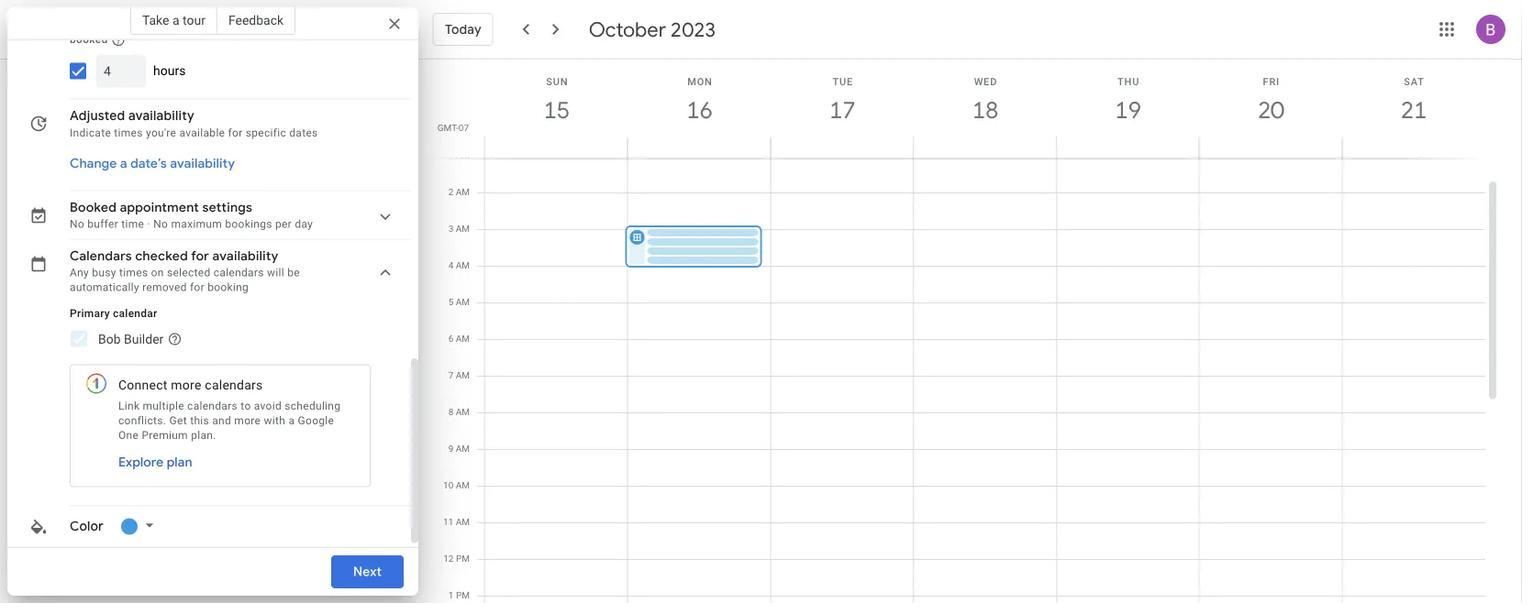 Task type: describe. For each thing, give the bounding box(es) containing it.
1 vertical spatial calendars
[[205, 379, 263, 394]]

that
[[300, 19, 320, 32]]

1 no from the left
[[70, 219, 84, 231]]

19 column header
[[1056, 60, 1200, 158]]

07
[[459, 122, 469, 133]]

1 cell from the left
[[486, 119, 628, 604]]

today
[[445, 21, 482, 38]]

thu 19
[[1114, 76, 1141, 125]]

maximum
[[171, 219, 222, 231]]

4 am
[[448, 260, 470, 271]]

8 am
[[448, 407, 470, 418]]

hours
[[153, 64, 186, 79]]

plan.
[[191, 430, 216, 443]]

saturday, october 21 element
[[1393, 89, 1436, 131]]

specific
[[246, 127, 286, 140]]

am for 6 am
[[456, 334, 470, 345]]

selected
[[167, 267, 211, 280]]

16
[[686, 95, 712, 125]]

21 column header
[[1342, 60, 1486, 158]]

17
[[828, 95, 855, 125]]

adjusted availability indicate times you're available for specific dates
[[70, 108, 318, 140]]

minimum time before the appointment start that it can be booked
[[70, 19, 368, 46]]

on
[[151, 267, 164, 280]]

11 am
[[443, 517, 470, 528]]

explore plan button
[[111, 447, 200, 480]]

a inside connect more calendars link multiple calendars to avoid scheduling conflicts. get this and more with a google one premium plan.
[[289, 415, 295, 428]]

bob builder
[[98, 332, 164, 347]]

today button
[[433, 7, 494, 51]]

2023
[[671, 17, 716, 42]]

next
[[353, 564, 382, 581]]

feedback button
[[217, 6, 296, 35]]

tour
[[183, 12, 205, 28]]

times inside calendars checked for availability any busy times on selected calendars will be automatically removed for booking
[[119, 267, 148, 280]]

checked
[[135, 249, 188, 265]]

calendars inside calendars checked for availability any busy times on selected calendars will be automatically removed for booking
[[214, 267, 264, 280]]

conflicts.
[[118, 415, 166, 428]]

sun
[[546, 76, 568, 87]]

6 cell from the left
[[1200, 119, 1343, 604]]

the
[[184, 19, 201, 32]]

busy
[[92, 267, 116, 280]]

take a tour button
[[130, 6, 217, 35]]

change a date's availability
[[70, 156, 235, 173]]

booking
[[208, 282, 249, 295]]

1 am
[[448, 150, 470, 161]]

explore plan
[[118, 455, 192, 472]]

will
[[267, 267, 284, 280]]

availability for date's
[[170, 156, 235, 173]]

7
[[448, 370, 454, 381]]

18
[[971, 95, 998, 125]]

premium
[[142, 430, 188, 443]]

date's
[[130, 156, 167, 173]]

availability for for
[[213, 249, 279, 265]]

wed
[[974, 76, 998, 87]]

2 vertical spatial calendars
[[187, 400, 238, 413]]

bookings
[[225, 219, 272, 231]]

calendar
[[113, 308, 157, 320]]

one
[[118, 430, 139, 443]]

11
[[443, 517, 454, 528]]

be inside the minimum time before the appointment start that it can be booked
[[355, 19, 368, 32]]

explore
[[118, 455, 164, 472]]

12
[[444, 554, 454, 565]]

1 for 1 pm
[[449, 591, 454, 602]]

time inside booked appointment settings no buffer time · no maximum bookings per day
[[121, 219, 144, 231]]

next button
[[331, 551, 404, 595]]

friday, october 20 element
[[1250, 89, 1293, 131]]

16 column header
[[628, 60, 771, 158]]

booked
[[70, 33, 108, 46]]

1 pm
[[449, 591, 470, 602]]

be inside calendars checked for availability any busy times on selected calendars will be automatically removed for booking
[[287, 267, 300, 280]]

with
[[264, 415, 286, 428]]

gmt-07
[[438, 122, 469, 133]]

wednesday, october 18 element
[[965, 89, 1007, 131]]

am for 1 am
[[456, 150, 470, 161]]

time inside the minimum time before the appointment start that it can be booked
[[121, 19, 144, 32]]

appointment inside booked appointment settings no buffer time · no maximum bookings per day
[[120, 200, 199, 217]]

10 am
[[443, 480, 470, 491]]

sat 21
[[1400, 76, 1426, 125]]

5 cell from the left
[[1057, 119, 1200, 604]]

connect
[[118, 379, 168, 394]]

a for take
[[172, 12, 179, 28]]

1 for 1 am
[[448, 150, 454, 161]]

sunday, october 15 element
[[536, 89, 578, 131]]

calendars
[[70, 249, 132, 265]]

primary calendar
[[70, 308, 157, 320]]

3
[[448, 223, 454, 235]]

17 column header
[[770, 60, 914, 158]]

5
[[448, 297, 454, 308]]

you're
[[146, 127, 176, 140]]

day
[[295, 219, 313, 231]]

sun 15
[[543, 76, 569, 125]]

2 vertical spatial for
[[190, 282, 205, 295]]

am for 9 am
[[456, 444, 470, 455]]

grid containing 15
[[426, 60, 1501, 604]]

take a tour
[[142, 12, 205, 28]]

12 pm
[[444, 554, 470, 565]]

connect more calendars link multiple calendars to avoid scheduling conflicts. get this and more with a google one premium plan.
[[118, 379, 341, 443]]



Task type: vqa. For each thing, say whether or not it's contained in the screenshot.
21 element
no



Task type: locate. For each thing, give the bounding box(es) containing it.
3 cell from the left
[[771, 119, 914, 604]]

for
[[228, 127, 243, 140], [191, 249, 209, 265], [190, 282, 205, 295]]

for left "specific"
[[228, 127, 243, 140]]

booked
[[70, 200, 117, 217]]

buffer
[[87, 219, 118, 231]]

available
[[179, 127, 225, 140]]

2 am from the top
[[456, 187, 470, 198]]

6 am from the top
[[456, 334, 470, 345]]

2 horizontal spatial a
[[289, 415, 295, 428]]

booked appointment settings no buffer time · no maximum bookings per day
[[70, 200, 313, 231]]

availability down bookings
[[213, 249, 279, 265]]

3 am
[[448, 223, 470, 235]]

1 1 from the top
[[448, 150, 454, 161]]

october
[[589, 17, 666, 42]]

for up selected
[[191, 249, 209, 265]]

8
[[448, 407, 454, 418]]

·
[[147, 219, 150, 231]]

0 horizontal spatial be
[[287, 267, 300, 280]]

before
[[147, 19, 181, 32]]

multiple
[[143, 400, 184, 413]]

10
[[443, 480, 454, 491]]

11 am from the top
[[456, 517, 470, 528]]

take
[[142, 12, 169, 28]]

sat
[[1405, 76, 1425, 87]]

availability down available
[[170, 156, 235, 173]]

mon 16
[[686, 76, 713, 125]]

wed 18
[[971, 76, 998, 125]]

a
[[172, 12, 179, 28], [120, 156, 127, 173], [289, 415, 295, 428]]

1 horizontal spatial appointment
[[204, 19, 269, 32]]

am right 7
[[456, 370, 470, 381]]

cell
[[486, 119, 628, 604], [626, 119, 771, 604], [771, 119, 914, 604], [914, 119, 1057, 604], [1057, 119, 1200, 604], [1200, 119, 1343, 604], [1343, 119, 1486, 604]]

no
[[70, 219, 84, 231], [153, 219, 168, 231]]

times left on
[[119, 267, 148, 280]]

gmt-
[[438, 122, 459, 133]]

1 time from the top
[[121, 19, 144, 32]]

a inside button
[[172, 12, 179, 28]]

a left date's
[[120, 156, 127, 173]]

am right 9
[[456, 444, 470, 455]]

tue
[[833, 76, 853, 87]]

settings
[[202, 200, 252, 217]]

1 vertical spatial more
[[234, 415, 261, 428]]

october 2023
[[589, 17, 716, 42]]

21
[[1400, 95, 1426, 125]]

adjusted
[[70, 108, 125, 125]]

15 column header
[[485, 60, 628, 158]]

monday, october 16 element
[[679, 89, 721, 131]]

1 horizontal spatial more
[[234, 415, 261, 428]]

color
[[70, 520, 104, 536]]

2 1 from the top
[[449, 591, 454, 602]]

change
[[70, 156, 117, 173]]

mon
[[688, 76, 713, 87]]

am for 4 am
[[456, 260, 470, 271]]

1 horizontal spatial no
[[153, 219, 168, 231]]

2 am
[[448, 187, 470, 198]]

am for 2 am
[[456, 187, 470, 198]]

time left '·'
[[121, 219, 144, 231]]

1 down the gmt-07
[[448, 150, 454, 161]]

calendars up and
[[187, 400, 238, 413]]

times inside adjusted availability indicate times you're available for specific dates
[[114, 127, 143, 140]]

more
[[171, 379, 202, 394], [234, 415, 261, 428]]

4 am from the top
[[456, 260, 470, 271]]

row
[[477, 119, 1486, 604]]

appointment up '·'
[[120, 200, 199, 217]]

2 time from the top
[[121, 219, 144, 231]]

1 vertical spatial availability
[[170, 156, 235, 173]]

per
[[275, 219, 292, 231]]

link
[[118, 400, 140, 413]]

more up multiple
[[171, 379, 202, 394]]

Minimum amount of hours before the start of the appointment that it can be booked number field
[[104, 55, 139, 88]]

this
[[190, 415, 209, 428]]

start
[[272, 19, 297, 32]]

2
[[448, 187, 454, 198]]

2 cell from the left
[[626, 119, 771, 604]]

1 down 12
[[449, 591, 454, 602]]

am for 3 am
[[456, 223, 470, 235]]

1 horizontal spatial be
[[355, 19, 368, 32]]

pm for 12 pm
[[456, 554, 470, 565]]

for inside adjusted availability indicate times you're available for specific dates
[[228, 127, 243, 140]]

dates
[[289, 127, 318, 140]]

2 vertical spatial a
[[289, 415, 295, 428]]

am for 10 am
[[456, 480, 470, 491]]

7 am from the top
[[456, 370, 470, 381]]

am for 11 am
[[456, 517, 470, 528]]

am right 8
[[456, 407, 470, 418]]

get
[[169, 415, 187, 428]]

2 vertical spatial availability
[[213, 249, 279, 265]]

am right the 2
[[456, 187, 470, 198]]

thursday, october 19 element
[[1108, 89, 1150, 131]]

tuesday, october 17 element
[[822, 89, 864, 131]]

20 column header
[[1199, 60, 1343, 158]]

am right 10
[[456, 480, 470, 491]]

appointment right the
[[204, 19, 269, 32]]

calendars up 'booking'
[[214, 267, 264, 280]]

it
[[323, 19, 330, 32]]

appointment
[[204, 19, 269, 32], [120, 200, 199, 217]]

0 vertical spatial for
[[228, 127, 243, 140]]

0 vertical spatial be
[[355, 19, 368, 32]]

4 cell from the left
[[914, 119, 1057, 604]]

1 horizontal spatial a
[[172, 12, 179, 28]]

1 vertical spatial for
[[191, 249, 209, 265]]

can
[[333, 19, 352, 32]]

am for 8 am
[[456, 407, 470, 418]]

fri 20
[[1257, 76, 1283, 125]]

2 no from the left
[[153, 219, 168, 231]]

time left before
[[121, 19, 144, 32]]

availability inside adjusted availability indicate times you're available for specific dates
[[128, 108, 195, 125]]

availability inside calendars checked for availability any busy times on selected calendars will be automatically removed for booking
[[213, 249, 279, 265]]

a left the
[[172, 12, 179, 28]]

2 pm from the top
[[456, 591, 470, 602]]

9 am from the top
[[456, 444, 470, 455]]

be right can
[[355, 19, 368, 32]]

pm right 12
[[456, 554, 470, 565]]

grid
[[426, 60, 1501, 604]]

and
[[212, 415, 231, 428]]

0 vertical spatial more
[[171, 379, 202, 394]]

1 vertical spatial be
[[287, 267, 300, 280]]

a right with
[[289, 415, 295, 428]]

18 column header
[[913, 60, 1057, 158]]

calendars checked for availability any busy times on selected calendars will be automatically removed for booking
[[70, 249, 300, 295]]

am down 07
[[456, 150, 470, 161]]

no down 'booked'
[[70, 219, 84, 231]]

10 am from the top
[[456, 480, 470, 491]]

0 vertical spatial availability
[[128, 108, 195, 125]]

am for 7 am
[[456, 370, 470, 381]]

19
[[1114, 95, 1141, 125]]

1 vertical spatial time
[[121, 219, 144, 231]]

0 vertical spatial 1
[[448, 150, 454, 161]]

minimum
[[70, 19, 118, 32]]

more down to
[[234, 415, 261, 428]]

scheduling
[[285, 400, 341, 413]]

0 vertical spatial times
[[114, 127, 143, 140]]

availability inside 'button'
[[170, 156, 235, 173]]

bob
[[98, 332, 121, 347]]

am right 3
[[456, 223, 470, 235]]

a for change
[[120, 156, 127, 173]]

am right 6
[[456, 334, 470, 345]]

0 horizontal spatial appointment
[[120, 200, 199, 217]]

pm
[[456, 554, 470, 565], [456, 591, 470, 602]]

0 horizontal spatial no
[[70, 219, 84, 231]]

primary
[[70, 308, 110, 320]]

indicate
[[70, 127, 111, 140]]

20
[[1257, 95, 1283, 125]]

be
[[355, 19, 368, 32], [287, 267, 300, 280]]

1 vertical spatial appointment
[[120, 200, 199, 217]]

availability up you're
[[128, 108, 195, 125]]

4
[[448, 260, 454, 271]]

am for 5 am
[[456, 297, 470, 308]]

0 vertical spatial a
[[172, 12, 179, 28]]

8 am from the top
[[456, 407, 470, 418]]

15
[[543, 95, 569, 125]]

7 cell from the left
[[1343, 119, 1486, 604]]

pm down 12 pm
[[456, 591, 470, 602]]

7 am
[[448, 370, 470, 381]]

for down selected
[[190, 282, 205, 295]]

removed
[[142, 282, 187, 295]]

1
[[448, 150, 454, 161], [449, 591, 454, 602]]

3 am from the top
[[456, 223, 470, 235]]

1 pm from the top
[[456, 554, 470, 565]]

1 vertical spatial pm
[[456, 591, 470, 602]]

fri
[[1263, 76, 1280, 87]]

5 am
[[448, 297, 470, 308]]

1 vertical spatial 1
[[449, 591, 454, 602]]

am right 5
[[456, 297, 470, 308]]

times left you're
[[114, 127, 143, 140]]

be right will
[[287, 267, 300, 280]]

calendars up to
[[205, 379, 263, 394]]

0 vertical spatial time
[[121, 19, 144, 32]]

0 horizontal spatial a
[[120, 156, 127, 173]]

5 am from the top
[[456, 297, 470, 308]]

tue 17
[[828, 76, 855, 125]]

no right '·'
[[153, 219, 168, 231]]

1 am from the top
[[456, 150, 470, 161]]

0 vertical spatial calendars
[[214, 267, 264, 280]]

0 horizontal spatial more
[[171, 379, 202, 394]]

calendars
[[214, 267, 264, 280], [205, 379, 263, 394], [187, 400, 238, 413]]

am right '11'
[[456, 517, 470, 528]]

appointment inside the minimum time before the appointment start that it can be booked
[[204, 19, 269, 32]]

change a date's availability button
[[62, 148, 242, 181]]

am right 4
[[456, 260, 470, 271]]

time
[[121, 19, 144, 32], [121, 219, 144, 231]]

any
[[70, 267, 89, 280]]

pm for 1 pm
[[456, 591, 470, 602]]

a inside 'button'
[[120, 156, 127, 173]]

automatically
[[70, 282, 139, 295]]

to
[[241, 400, 251, 413]]

1 vertical spatial a
[[120, 156, 127, 173]]

0 vertical spatial appointment
[[204, 19, 269, 32]]

am
[[456, 150, 470, 161], [456, 187, 470, 198], [456, 223, 470, 235], [456, 260, 470, 271], [456, 297, 470, 308], [456, 334, 470, 345], [456, 370, 470, 381], [456, 407, 470, 418], [456, 444, 470, 455], [456, 480, 470, 491], [456, 517, 470, 528]]

1 vertical spatial times
[[119, 267, 148, 280]]

9 am
[[448, 444, 470, 455]]

0 vertical spatial pm
[[456, 554, 470, 565]]

times
[[114, 127, 143, 140], [119, 267, 148, 280]]



